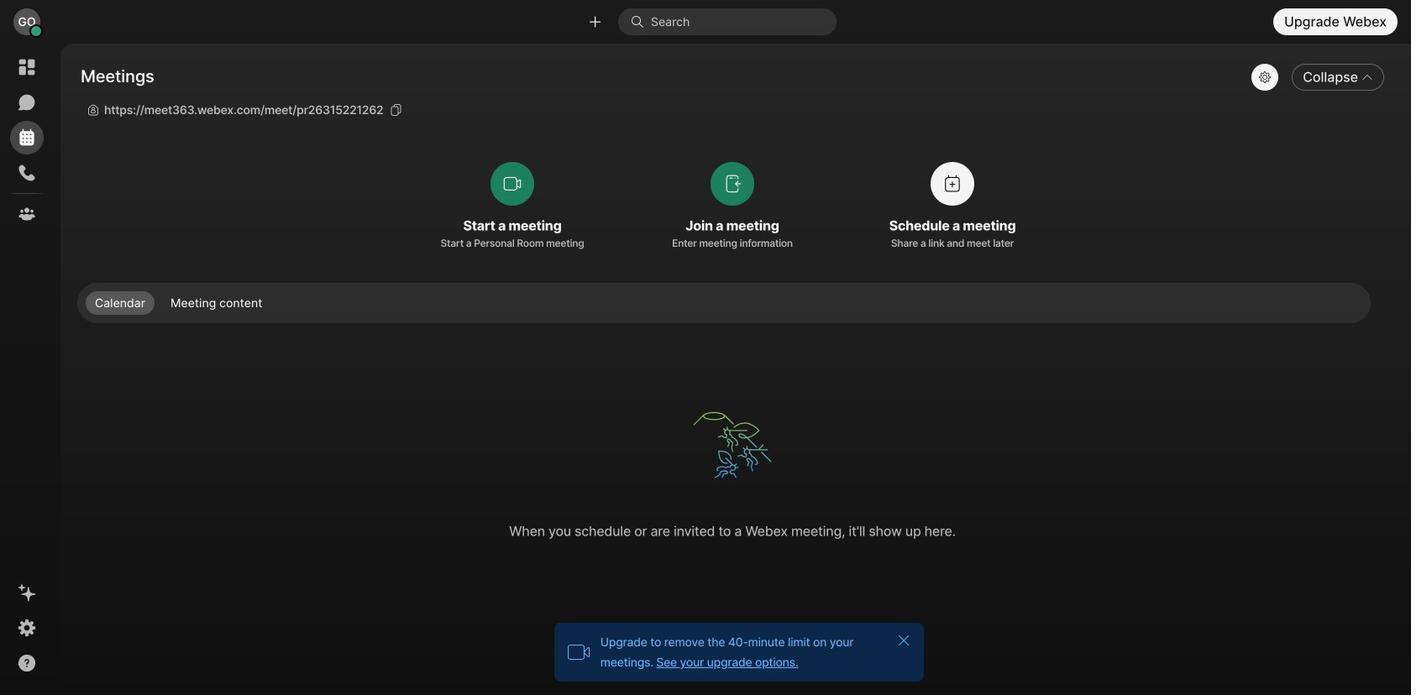 Task type: locate. For each thing, give the bounding box(es) containing it.
navigation
[[0, 44, 54, 696]]

camera_28 image
[[567, 641, 590, 665]]

webex tab list
[[10, 50, 44, 231]]



Task type: vqa. For each thing, say whether or not it's contained in the screenshot.
camera_28 image
yes



Task type: describe. For each thing, give the bounding box(es) containing it.
cancel_16 image
[[897, 634, 911, 648]]



